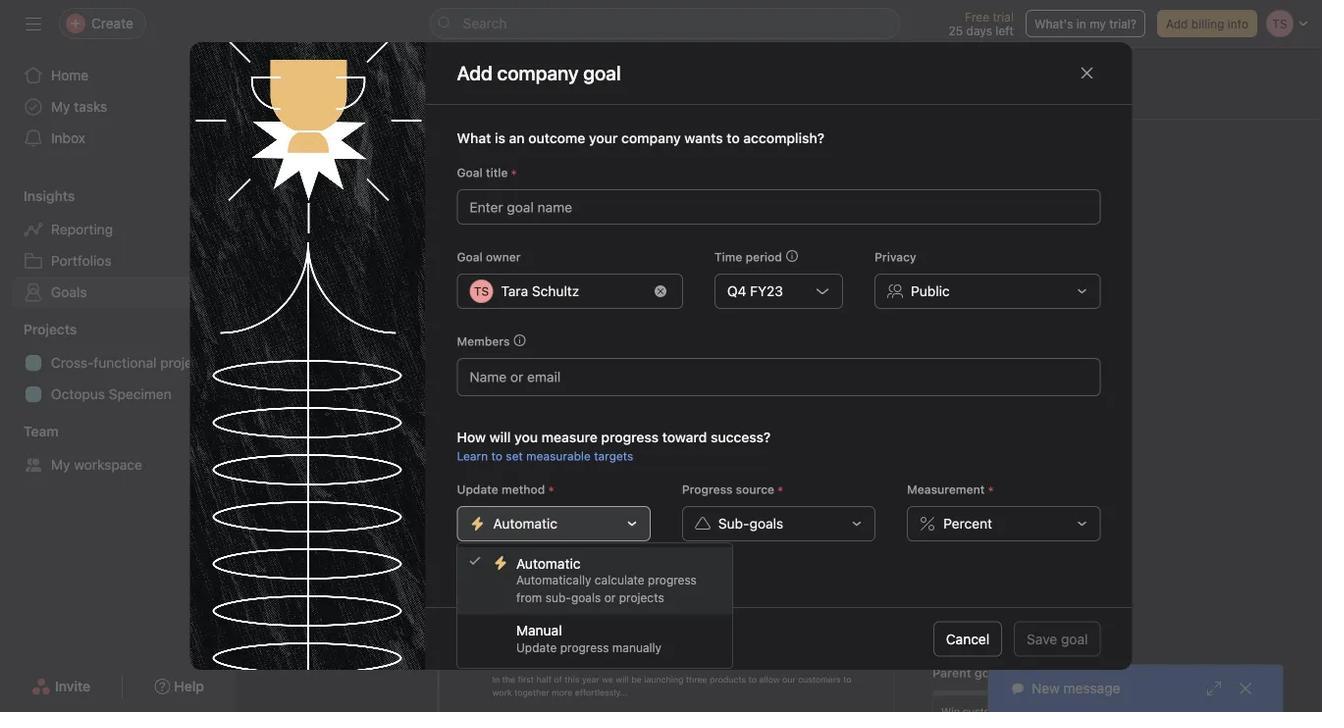Task type: describe. For each thing, give the bounding box(es) containing it.
achieve
[[702, 216, 783, 244]]

save
[[1027, 631, 1058, 648]]

octopus specimen link
[[12, 379, 224, 410]]

targets
[[594, 450, 634, 464]]

percent
[[944, 516, 993, 532]]

my tasks
[[51, 99, 107, 115]]

members
[[457, 335, 510, 349]]

set
[[506, 450, 523, 464]]

will
[[490, 430, 511, 446]]

add company goal dialog
[[190, 42, 1133, 671]]

title
[[486, 166, 508, 180]]

my goals
[[419, 93, 477, 109]]

cross-
[[51, 355, 94, 371]]

learn
[[457, 450, 488, 464]]

left
[[996, 24, 1014, 37]]

q4 fy23 button
[[715, 274, 844, 309]]

tara
[[501, 283, 528, 300]]

goals inside add top-level goals to help teams prioritize and connect work to your organization's objectives.
[[634, 264, 672, 282]]

home
[[51, 67, 89, 83]]

my for my goals
[[419, 93, 439, 109]]

save goal button
[[1015, 622, 1101, 657]]

measure
[[542, 430, 598, 446]]

in
[[1077, 17, 1087, 30]]

add for add billing info
[[1167, 17, 1189, 30]]

team for team goals
[[322, 93, 357, 109]]

update inside manual update progress manually
[[517, 641, 557, 655]]

company
[[622, 130, 681, 146]]

my workspace link
[[12, 450, 224, 481]]

trial?
[[1110, 17, 1137, 30]]

my workspace
[[51, 457, 142, 473]]

billing
[[1192, 17, 1225, 30]]

goal for goal title
[[457, 166, 483, 180]]

level
[[597, 264, 630, 282]]

Name or email text field
[[470, 365, 576, 389]]

automatic for automatic
[[493, 516, 558, 532]]

progress inside automatic automatically calculate progress from sub-goals or projects
[[648, 574, 697, 588]]

goals link
[[12, 277, 224, 308]]

tara schultz
[[501, 283, 580, 300]]

goals
[[51, 284, 87, 301]]

add goal button
[[738, 340, 820, 375]]

portfolios link
[[12, 246, 224, 277]]

octopus specimen
[[51, 386, 172, 403]]

close image
[[1238, 682, 1254, 697]]

insights element
[[0, 179, 236, 312]]

goal title
[[457, 166, 508, 180]]

search
[[463, 15, 507, 31]]

add billing info button
[[1158, 10, 1258, 37]]

progress inside manual update progress manually
[[560, 641, 609, 655]]

progress inside how will you measure progress toward success? learn to set measurable targets
[[601, 430, 659, 446]]

save goal
[[1027, 631, 1089, 648]]

add for add top-level goals to help teams prioritize and connect work to your organization's objectives.
[[534, 264, 563, 282]]

how will you measure progress toward success? learn to set measurable targets
[[457, 430, 771, 464]]

help
[[695, 264, 725, 282]]

goal for save goal
[[1062, 631, 1089, 648]]

learn to set measurable targets link
[[457, 450, 634, 464]]

tasks
[[74, 99, 107, 115]]

specimen
[[109, 386, 172, 403]]

insights button
[[0, 187, 75, 206]]

strategic goals
[[788, 216, 941, 244]]

set
[[617, 216, 653, 244]]

how
[[457, 430, 486, 446]]

measurable
[[527, 450, 591, 464]]

my
[[1090, 17, 1107, 30]]

manual update progress manually
[[517, 623, 662, 655]]

objectives.
[[792, 287, 869, 306]]

invite
[[55, 679, 91, 695]]

what
[[457, 130, 491, 146]]

info
[[1228, 17, 1249, 30]]

schultz
[[532, 283, 580, 300]]

calculate
[[595, 574, 645, 588]]

your inside add top-level goals to help teams prioritize and connect work to your organization's objectives.
[[993, 264, 1024, 282]]

team button
[[0, 422, 59, 442]]

privacy
[[875, 251, 917, 264]]

projects element
[[0, 312, 236, 414]]

what's in my trial? button
[[1026, 10, 1146, 37]]

required image for update method
[[545, 484, 557, 496]]

my goals link
[[419, 93, 477, 119]]

top-
[[567, 264, 597, 282]]

goals for team goals
[[361, 93, 396, 109]]

cross-functional project plan link
[[12, 348, 236, 379]]

free trial 25 days left
[[949, 10, 1014, 37]]

project
[[160, 355, 205, 371]]

plan
[[209, 355, 236, 371]]

functional
[[94, 355, 157, 371]]

to inside how will you measure progress toward success? learn to set measurable targets
[[492, 450, 503, 464]]

inbox link
[[12, 123, 224, 154]]

time period
[[715, 251, 783, 264]]

projects
[[24, 322, 77, 338]]

prioritize
[[777, 264, 839, 282]]

or
[[605, 592, 616, 605]]

add company goal
[[457, 62, 621, 85]]

source
[[736, 483, 775, 497]]

goal owner
[[457, 251, 521, 264]]



Task type: vqa. For each thing, say whether or not it's contained in the screenshot.
'prioritize'
yes



Task type: locate. For each thing, give the bounding box(es) containing it.
1 vertical spatial team
[[24, 424, 59, 440]]

0 horizontal spatial goal
[[780, 349, 807, 365]]

inbox
[[51, 130, 85, 146]]

add inside "button"
[[1167, 17, 1189, 30]]

manually
[[613, 641, 662, 655]]

goal for goal owner
[[457, 251, 483, 264]]

my workspace
[[322, 60, 450, 83]]

0 horizontal spatial team
[[24, 424, 59, 440]]

1 vertical spatial goal
[[1062, 631, 1089, 648]]

workspace
[[74, 457, 142, 473]]

automatic inside dropdown button
[[493, 516, 558, 532]]

goal right save
[[1062, 631, 1089, 648]]

what is an outcome your company wants to accomplish?
[[457, 130, 825, 146]]

is
[[495, 130, 506, 146]]

required image up percent dropdown button
[[985, 484, 997, 496]]

0 vertical spatial goal
[[457, 166, 483, 180]]

search list box
[[430, 8, 901, 39]]

fy23
[[750, 283, 784, 300]]

q4
[[728, 283, 747, 300]]

progress up projects on the bottom of the page
[[648, 574, 697, 588]]

your inside add company goal dialog
[[589, 130, 618, 146]]

home link
[[12, 60, 224, 91]]

q4 fy23
[[728, 283, 784, 300]]

0 vertical spatial team
[[322, 93, 357, 109]]

team inside dropdown button
[[24, 424, 59, 440]]

goals for sub-goals
[[750, 516, 784, 532]]

your right 'work'
[[993, 264, 1024, 282]]

0 vertical spatial automatic
[[493, 516, 558, 532]]

0 vertical spatial goal
[[780, 349, 807, 365]]

time
[[715, 251, 743, 264]]

trial
[[993, 10, 1014, 24]]

1 vertical spatial and
[[843, 264, 870, 282]]

my down the team dropdown button
[[51, 457, 70, 473]]

required image for source
[[775, 484, 787, 496]]

my
[[419, 93, 439, 109], [51, 99, 70, 115], [51, 457, 70, 473]]

period
[[746, 251, 783, 264]]

method
[[502, 483, 545, 497]]

percent button
[[908, 507, 1101, 542]]

from
[[517, 592, 542, 605]]

my left 'tasks'
[[51, 99, 70, 115]]

1 horizontal spatial your
[[993, 264, 1024, 282]]

required image
[[545, 484, 557, 496], [985, 484, 997, 496]]

my for my tasks
[[51, 99, 70, 115]]

1 vertical spatial required image
[[775, 484, 787, 496]]

measurement
[[908, 483, 985, 497]]

automatically
[[517, 574, 592, 588]]

hide sidebar image
[[26, 16, 41, 31]]

0 horizontal spatial your
[[589, 130, 618, 146]]

insights
[[24, 188, 75, 204]]

2 horizontal spatial to
[[975, 264, 989, 282]]

sub-
[[546, 592, 572, 605]]

octopus
[[51, 386, 105, 403]]

team down octopus
[[24, 424, 59, 440]]

goals left "or"
[[572, 592, 601, 605]]

automatic inside automatic automatically calculate progress from sub-goals or projects
[[517, 556, 581, 572]]

close this dialog image
[[1080, 65, 1095, 81]]

0 vertical spatial your
[[589, 130, 618, 146]]

required image up sub-goals dropdown button
[[775, 484, 787, 496]]

and up the objectives.
[[843, 264, 870, 282]]

add left billing
[[1167, 17, 1189, 30]]

your
[[589, 130, 618, 146], [993, 264, 1024, 282]]

goal inside dialog
[[1062, 631, 1089, 648]]

my inside global element
[[51, 99, 70, 115]]

add for add goal
[[751, 349, 777, 365]]

1 horizontal spatial and
[[843, 264, 870, 282]]

reporting
[[51, 221, 113, 238]]

global element
[[0, 48, 236, 166]]

required image down learn to set measurable targets link
[[545, 484, 557, 496]]

remove image
[[655, 286, 667, 298]]

2 vertical spatial progress
[[560, 641, 609, 655]]

progress source
[[682, 483, 775, 497]]

2 goal from the top
[[457, 251, 483, 264]]

public button
[[875, 274, 1101, 309]]

1 horizontal spatial goal
[[1062, 631, 1089, 648]]

goals up remove image
[[634, 264, 672, 282]]

goal down q4 fy23 dropdown button
[[780, 349, 807, 365]]

required image down an
[[508, 167, 520, 179]]

cancel button
[[934, 622, 1003, 657]]

Enter goal name text field
[[457, 190, 1101, 225]]

1 vertical spatial update
[[517, 641, 557, 655]]

toward success?
[[663, 430, 771, 446]]

manual
[[517, 623, 562, 639]]

work
[[936, 264, 971, 282]]

goals inside dropdown button
[[750, 516, 784, 532]]

to left set
[[492, 450, 503, 464]]

add down organization's
[[751, 349, 777, 365]]

goals down my workspace
[[361, 93, 396, 109]]

2 required image from the left
[[985, 484, 997, 496]]

goals inside "link"
[[442, 93, 477, 109]]

1 horizontal spatial to
[[676, 264, 690, 282]]

0 vertical spatial update
[[457, 483, 499, 497]]

goals for my goals
[[442, 93, 477, 109]]

goal left title
[[457, 166, 483, 180]]

and right set
[[658, 216, 697, 244]]

to
[[676, 264, 690, 282], [975, 264, 989, 282], [492, 450, 503, 464]]

set and achieve strategic goals
[[617, 216, 941, 244]]

update method
[[457, 483, 545, 497]]

and
[[658, 216, 697, 244], [843, 264, 870, 282]]

goal for add goal
[[780, 349, 807, 365]]

public
[[911, 283, 950, 300]]

automatic up automatically
[[517, 556, 581, 572]]

progress up targets
[[601, 430, 659, 446]]

update down manual
[[517, 641, 557, 655]]

and inside add top-level goals to help teams prioritize and connect work to your organization's objectives.
[[843, 264, 870, 282]]

progress
[[601, 430, 659, 446], [648, 574, 697, 588], [560, 641, 609, 655]]

add up my goals on the top left of the page
[[457, 62, 493, 85]]

0 vertical spatial required image
[[508, 167, 520, 179]]

progress down manual
[[560, 641, 609, 655]]

organization's
[[689, 287, 788, 306]]

company goal
[[497, 62, 621, 85]]

to left help
[[676, 264, 690, 282]]

progress
[[682, 483, 733, 497]]

outcome
[[529, 130, 586, 146]]

25
[[949, 24, 964, 37]]

what's
[[1035, 17, 1074, 30]]

1 required image from the left
[[545, 484, 557, 496]]

1 horizontal spatial required image
[[775, 484, 787, 496]]

required image for title
[[508, 167, 520, 179]]

0 horizontal spatial to
[[492, 450, 503, 464]]

days
[[967, 24, 993, 37]]

goals inside automatic automatically calculate progress from sub-goals or projects
[[572, 592, 601, 605]]

my down my workspace
[[419, 93, 439, 109]]

expand new message image
[[1207, 682, 1223, 697]]

team down my workspace
[[322, 93, 357, 109]]

0 horizontal spatial required image
[[508, 167, 520, 179]]

an
[[509, 130, 525, 146]]

add top-level goals to help teams prioritize and connect work to your organization's objectives.
[[534, 264, 1024, 306]]

goals down source
[[750, 516, 784, 532]]

0 horizontal spatial required image
[[545, 484, 557, 496]]

team
[[322, 93, 357, 109], [24, 424, 59, 440]]

1 vertical spatial automatic
[[517, 556, 581, 572]]

wants
[[685, 130, 723, 146]]

1 vertical spatial goal
[[457, 251, 483, 264]]

projects
[[619, 592, 665, 605]]

my inside "link"
[[419, 93, 439, 109]]

add up schultz at the top of the page
[[534, 264, 563, 282]]

automatic automatically calculate progress from sub-goals or projects
[[517, 556, 697, 605]]

to accomplish?
[[727, 130, 825, 146]]

required image
[[508, 167, 520, 179], [775, 484, 787, 496]]

goals up what
[[442, 93, 477, 109]]

automatic down method
[[493, 516, 558, 532]]

automatic for automatic automatically calculate progress from sub-goals or projects
[[517, 556, 581, 572]]

add
[[1167, 17, 1189, 30], [457, 62, 493, 85], [534, 264, 563, 282], [751, 349, 777, 365]]

add inside dialog
[[457, 62, 493, 85]]

0 vertical spatial and
[[658, 216, 697, 244]]

to right 'work'
[[975, 264, 989, 282]]

sub-
[[719, 516, 750, 532]]

free
[[965, 10, 990, 24]]

add goal
[[751, 349, 807, 365]]

goals
[[361, 93, 396, 109], [442, 93, 477, 109], [634, 264, 672, 282], [750, 516, 784, 532], [572, 592, 601, 605]]

automatic button
[[457, 507, 651, 542]]

teams element
[[0, 414, 236, 485]]

add inside add top-level goals to help teams prioritize and connect work to your organization's objectives.
[[534, 264, 563, 282]]

what's in my trial?
[[1035, 17, 1137, 30]]

my inside teams element
[[51, 457, 70, 473]]

goal left the owner
[[457, 251, 483, 264]]

1 vertical spatial your
[[993, 264, 1024, 282]]

sub-goals button
[[682, 507, 876, 542]]

0 vertical spatial progress
[[601, 430, 659, 446]]

search button
[[430, 8, 901, 39]]

your right outcome
[[589, 130, 618, 146]]

add for add company goal
[[457, 62, 493, 85]]

new message
[[1032, 681, 1121, 697]]

my for my workspace
[[51, 457, 70, 473]]

0 horizontal spatial update
[[457, 483, 499, 497]]

connect
[[874, 264, 932, 282]]

goal
[[780, 349, 807, 365], [1062, 631, 1089, 648]]

1 goal from the top
[[457, 166, 483, 180]]

cancel
[[946, 631, 990, 648]]

1 horizontal spatial required image
[[985, 484, 997, 496]]

reporting link
[[12, 214, 224, 246]]

team goals link
[[322, 93, 396, 119]]

required image for measurement
[[985, 484, 997, 496]]

1 horizontal spatial update
[[517, 641, 557, 655]]

0 horizontal spatial and
[[658, 216, 697, 244]]

ts
[[474, 285, 489, 299]]

add billing info
[[1167, 17, 1249, 30]]

team goals
[[322, 93, 396, 109]]

1 vertical spatial progress
[[648, 574, 697, 588]]

update down learn
[[457, 483, 499, 497]]

1 horizontal spatial team
[[322, 93, 357, 109]]

add inside button
[[751, 349, 777, 365]]

team for team
[[24, 424, 59, 440]]

update inside add company goal dialog
[[457, 483, 499, 497]]



